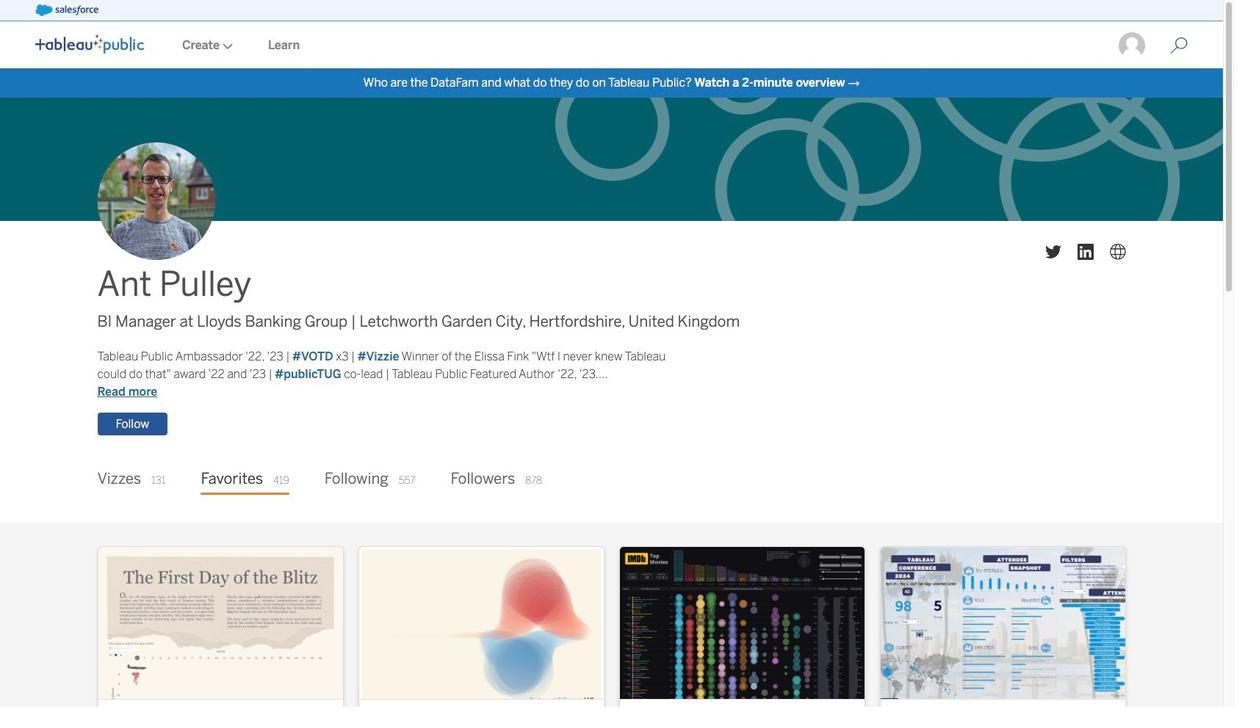 Task type: vqa. For each thing, say whether or not it's contained in the screenshot.
Trending heading
no



Task type: locate. For each thing, give the bounding box(es) containing it.
logo image
[[35, 35, 144, 54]]

workbook thumbnail image
[[98, 548, 343, 699], [359, 548, 604, 699], [620, 548, 865, 699], [881, 548, 1125, 699]]

salesforce logo image
[[35, 4, 98, 16]]

3 workbook thumbnail image from the left
[[620, 548, 865, 699]]

4 workbook thumbnail image from the left
[[881, 548, 1125, 699]]

tara.schultz image
[[1118, 31, 1147, 60]]



Task type: describe. For each thing, give the bounding box(es) containing it.
linkedin.com image
[[1078, 244, 1094, 260]]

consult ant.uk image
[[1110, 244, 1126, 260]]

twitter.com image
[[1045, 244, 1062, 260]]

1 workbook thumbnail image from the left
[[98, 548, 343, 699]]

create image
[[220, 43, 233, 49]]

2 workbook thumbnail image from the left
[[359, 548, 604, 699]]

avatar image
[[97, 143, 215, 260]]

go to search image
[[1153, 37, 1206, 54]]



